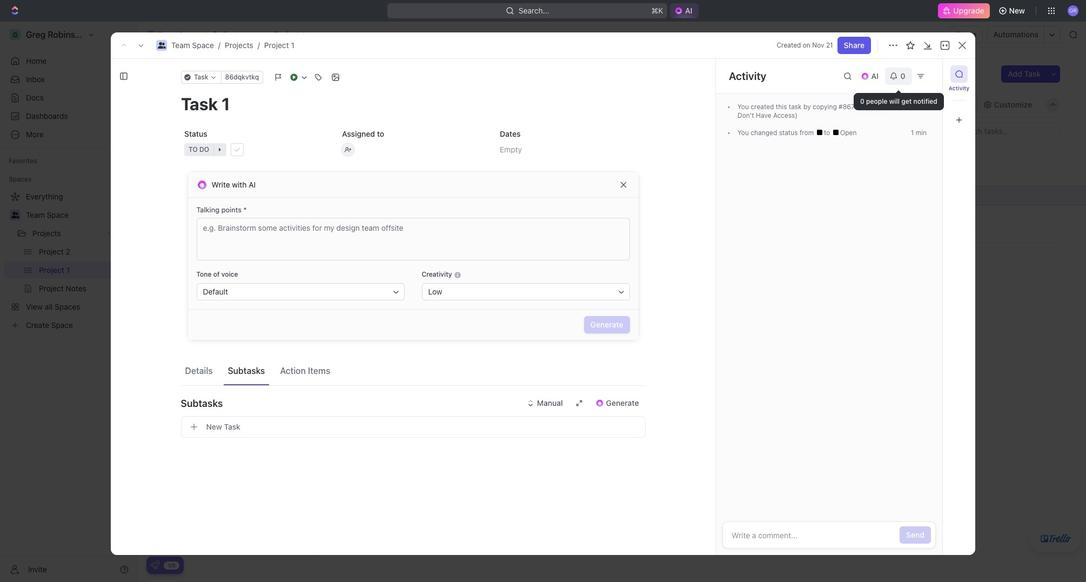 Task type: vqa. For each thing, say whether or not it's contained in the screenshot.
g, , element
no



Task type: locate. For each thing, give the bounding box(es) containing it.
add task down task 3
[[194, 247, 226, 257]]

team space
[[158, 30, 201, 39], [26, 210, 69, 220]]

0 horizontal spatial user group image
[[148, 32, 155, 37]]

to do
[[188, 145, 209, 154], [177, 156, 197, 164]]

task sidebar content section
[[714, 59, 943, 555]]

share button down upgrade 'link'
[[950, 26, 984, 43]]

2 ‎task from the top
[[194, 210, 211, 219]]

favorites button
[[4, 155, 42, 168]]

send
[[907, 530, 925, 540]]

with
[[232, 180, 247, 189]]

hide button
[[946, 97, 979, 112]]

0 vertical spatial activity
[[729, 70, 767, 82]]

new right complete
[[206, 422, 222, 431]]

0 vertical spatial add task button
[[1002, 65, 1048, 83]]

onboarding checklist button image
[[151, 561, 160, 570]]

you for created this task by copying
[[738, 103, 749, 111]]

1
[[302, 30, 306, 39], [291, 41, 295, 50], [216, 64, 223, 82], [911, 103, 914, 111], [911, 129, 914, 137], [213, 191, 216, 200]]

subtasks for subtasks button
[[228, 366, 265, 376]]

0 horizontal spatial ai button
[[670, 3, 699, 18]]

share
[[957, 30, 977, 39], [844, 41, 865, 50]]

task up board
[[194, 73, 208, 81]]

1 vertical spatial team
[[171, 41, 190, 50]]

0 horizontal spatial activity
[[729, 70, 767, 82]]

action items button
[[276, 361, 335, 380]]

0 vertical spatial user group image
[[148, 32, 155, 37]]

min
[[916, 103, 927, 111], [916, 129, 927, 137]]

2 horizontal spatial add task
[[1009, 69, 1041, 78]]

0 vertical spatial add task
[[1009, 69, 1041, 78]]

0 vertical spatial new
[[1010, 6, 1026, 15]]

0 vertical spatial do
[[199, 145, 209, 154]]

ai inside dropdown button
[[872, 71, 879, 81]]

1 horizontal spatial ai
[[686, 6, 693, 15]]

2 you from the top
[[738, 129, 749, 137]]

1 horizontal spatial share
[[957, 30, 977, 39]]

0 horizontal spatial add
[[194, 247, 208, 257]]

3 down 2
[[213, 229, 217, 238]]

1 vertical spatial new
[[206, 422, 222, 431]]

1 1 min from the top
[[911, 103, 927, 111]]

‎task left 2
[[194, 210, 211, 219]]

⌘k
[[652, 6, 663, 15]]

1 horizontal spatial activity
[[949, 85, 970, 91]]

don't
[[738, 111, 755, 119]]

0 vertical spatial subtasks
[[228, 366, 265, 376]]

task right complete
[[224, 422, 241, 431]]

manual button
[[522, 395, 570, 412], [522, 395, 570, 412]]

tree containing team space
[[4, 188, 133, 334]]

1 vertical spatial share
[[844, 41, 865, 50]]

2 vertical spatial add task button
[[189, 246, 230, 259]]

new up "automations"
[[1010, 6, 1026, 15]]

team
[[158, 30, 177, 39], [171, 41, 190, 50], [26, 210, 45, 220]]

subtasks
[[228, 366, 265, 376], [181, 398, 223, 409]]

#8678g9yjz (you don't have access)
[[738, 103, 892, 119]]

2 vertical spatial add
[[194, 247, 208, 257]]

space
[[179, 30, 201, 39], [192, 41, 214, 50], [47, 210, 69, 220]]

projects link
[[210, 28, 254, 41], [225, 41, 253, 50], [32, 225, 103, 242]]

of
[[213, 270, 220, 278]]

close image
[[302, 414, 310, 421]]

activity inside task sidebar navigation 'tab list'
[[949, 85, 970, 91]]

2 horizontal spatial add
[[1009, 69, 1023, 78]]

add up with
[[244, 156, 256, 164]]

inbox
[[26, 75, 45, 84]]

0 vertical spatial to do
[[188, 145, 209, 154]]

3 up write
[[210, 156, 214, 164]]

e.g. Brainstorm some activities for my design team offsite text field
[[197, 218, 630, 261]]

add task up customize
[[1009, 69, 1041, 78]]

1 vertical spatial team space
[[26, 210, 69, 220]]

activity up created
[[729, 70, 767, 82]]

subtasks button
[[224, 361, 269, 380]]

2 vertical spatial projects
[[32, 229, 61, 238]]

1 vertical spatial add task button
[[231, 154, 277, 167]]

ai button
[[670, 3, 699, 18], [857, 68, 886, 85]]

access)
[[774, 111, 798, 119]]

onboarding checklist button element
[[151, 561, 160, 570]]

share down upgrade 'link'
[[957, 30, 977, 39]]

0 vertical spatial share
[[957, 30, 977, 39]]

1 vertical spatial add task
[[244, 156, 272, 164]]

task up customize
[[1025, 69, 1041, 78]]

/
[[205, 30, 208, 39], [257, 30, 259, 39], [218, 41, 221, 50], [258, 41, 260, 50]]

1 vertical spatial min
[[916, 129, 927, 137]]

1 vertical spatial do
[[188, 156, 197, 164]]

1 vertical spatial projects
[[225, 41, 253, 50]]

1 vertical spatial ai
[[872, 71, 879, 81]]

2 min from the top
[[916, 129, 927, 137]]

ai button
[[857, 68, 886, 85]]

low
[[428, 287, 443, 296]]

talking
[[197, 205, 220, 214]]

2 horizontal spatial ai
[[872, 71, 879, 81]]

task inside button
[[224, 422, 241, 431]]

0 vertical spatial ‎task
[[194, 191, 211, 200]]

0 horizontal spatial do
[[188, 156, 197, 164]]

team space right user group image
[[26, 210, 69, 220]]

add for top add task button
[[1009, 69, 1023, 78]]

board link
[[176, 97, 199, 112]]

0 vertical spatial project
[[274, 30, 300, 39]]

favorites
[[9, 157, 37, 165]]

subtasks up getting started
[[181, 398, 223, 409]]

tone of voice
[[197, 270, 238, 278]]

‎task 2
[[194, 210, 217, 219]]

1 min from the top
[[916, 103, 927, 111]]

task
[[1025, 69, 1041, 78], [194, 73, 208, 81], [258, 156, 272, 164], [194, 229, 211, 238], [210, 247, 226, 257], [224, 422, 241, 431]]

min right the (you
[[916, 103, 927, 111]]

customize button
[[981, 97, 1036, 112]]

0 vertical spatial generate
[[591, 320, 624, 329]]

0 horizontal spatial subtasks
[[181, 398, 223, 409]]

changed
[[751, 129, 778, 137]]

0 vertical spatial add
[[1009, 69, 1023, 78]]

you
[[738, 103, 749, 111], [738, 129, 749, 137]]

1 min right the (you
[[911, 103, 927, 111]]

send button
[[900, 527, 932, 544]]

share button right the 21
[[838, 37, 872, 54]]

team space link for user group image
[[26, 207, 131, 224]]

subtasks left the action
[[228, 366, 265, 376]]

project
[[274, 30, 300, 39], [264, 41, 289, 50], [164, 64, 212, 82]]

0 vertical spatial you
[[738, 103, 749, 111]]

creativity
[[422, 270, 454, 278]]

add task
[[1009, 69, 1041, 78], [244, 156, 272, 164], [194, 247, 226, 257]]

tree inside sidebar navigation
[[4, 188, 133, 334]]

‎task inside 'link'
[[194, 210, 211, 219]]

ai right with
[[249, 180, 256, 189]]

you up don't
[[738, 103, 749, 111]]

add down task 3
[[194, 247, 208, 257]]

home link
[[4, 52, 133, 70]]

0 horizontal spatial team space
[[26, 210, 69, 220]]

2 vertical spatial add task
[[194, 247, 226, 257]]

1 vertical spatial 3
[[213, 229, 217, 238]]

search
[[915, 100, 940, 109]]

*
[[244, 205, 247, 214]]

2 vertical spatial ai
[[249, 180, 256, 189]]

hide
[[959, 100, 975, 109]]

min down search button
[[916, 129, 927, 137]]

created this task by copying
[[749, 103, 839, 111]]

‎task up 'talking'
[[194, 191, 211, 200]]

add task button up customize
[[1002, 65, 1048, 83]]

search button
[[901, 97, 944, 112]]

1 min down search button
[[911, 129, 927, 137]]

2 vertical spatial space
[[47, 210, 69, 220]]

1 vertical spatial 1 min
[[911, 129, 927, 137]]

1 vertical spatial ai button
[[857, 68, 886, 85]]

new for new task
[[206, 422, 222, 431]]

new
[[1010, 6, 1026, 15], [206, 422, 222, 431]]

1 vertical spatial add
[[244, 156, 256, 164]]

automations button
[[989, 26, 1045, 43]]

1 horizontal spatial team space
[[158, 30, 201, 39]]

2
[[213, 210, 217, 219]]

2 1 min from the top
[[911, 129, 927, 137]]

tree
[[4, 188, 133, 334]]

low button
[[422, 283, 630, 301]]

subtasks for subtasks dropdown button
[[181, 398, 223, 409]]

spaces
[[9, 175, 32, 183]]

1 vertical spatial you
[[738, 129, 749, 137]]

add task button up with
[[231, 154, 277, 167]]

1 vertical spatial activity
[[949, 85, 970, 91]]

1 ‎task from the top
[[194, 191, 211, 200]]

user group image
[[148, 32, 155, 37], [158, 42, 166, 49]]

share right the 21
[[844, 41, 865, 50]]

‎task 2 link
[[191, 207, 351, 222]]

open
[[839, 129, 857, 137]]

generate button
[[584, 316, 630, 334], [589, 395, 646, 412]]

3
[[210, 156, 214, 164], [213, 229, 217, 238]]

default button
[[197, 283, 405, 301]]

1 horizontal spatial subtasks
[[228, 366, 265, 376]]

1 min for created this task by copying
[[911, 103, 927, 111]]

tone
[[197, 270, 212, 278]]

min for created this task by copying
[[916, 103, 927, 111]]

new for new
[[1010, 6, 1026, 15]]

ai right ⌘k
[[686, 6, 693, 15]]

1 horizontal spatial new
[[1010, 6, 1026, 15]]

0 vertical spatial min
[[916, 103, 927, 111]]

generate
[[591, 320, 624, 329], [606, 398, 639, 408]]

add task for top add task button
[[1009, 69, 1041, 78]]

you for changed status from
[[738, 129, 749, 137]]

add up customize
[[1009, 69, 1023, 78]]

0 horizontal spatial add task
[[194, 247, 226, 257]]

subtasks inside button
[[228, 366, 265, 376]]

1 vertical spatial ‎task
[[194, 210, 211, 219]]

team space up task dropdown button
[[158, 30, 201, 39]]

team space link inside tree
[[26, 207, 131, 224]]

0 horizontal spatial new
[[206, 422, 222, 431]]

1 horizontal spatial do
[[199, 145, 209, 154]]

1 you from the top
[[738, 103, 749, 111]]

to inside to do dropdown button
[[188, 145, 197, 154]]

0 horizontal spatial project 1
[[164, 64, 226, 82]]

1 horizontal spatial user group image
[[158, 42, 166, 49]]

to
[[825, 129, 832, 137], [377, 129, 384, 138], [188, 145, 197, 154], [177, 156, 186, 164]]

1 min
[[911, 103, 927, 111], [911, 129, 927, 137]]

1 vertical spatial generate button
[[589, 395, 646, 412]]

docs
[[26, 93, 44, 102]]

add task up with
[[244, 156, 272, 164]]

2 vertical spatial team
[[26, 210, 45, 220]]

‎task for ‎task 2
[[194, 210, 211, 219]]

do
[[199, 145, 209, 154], [188, 156, 197, 164]]

subtasks inside dropdown button
[[181, 398, 223, 409]]

0 horizontal spatial share
[[844, 41, 865, 50]]

team space inside tree
[[26, 210, 69, 220]]

0 vertical spatial 1 min
[[911, 103, 927, 111]]

task 3
[[194, 229, 217, 238]]

ai left 0 dropdown button
[[872, 71, 879, 81]]

task up ‎task 1 link
[[258, 156, 272, 164]]

86dqkvtkq button
[[221, 71, 263, 84]]

add for add task button to the bottom
[[194, 247, 208, 257]]

ai button left 0
[[857, 68, 886, 85]]

changed status from
[[749, 129, 816, 137]]

activity inside task sidebar content section
[[729, 70, 767, 82]]

1 vertical spatial subtasks
[[181, 398, 223, 409]]

user group image
[[11, 212, 19, 218]]

task down ‎task 2
[[194, 229, 211, 238]]

project 1 link
[[261, 28, 308, 41], [264, 41, 295, 50]]

add task button
[[1002, 65, 1048, 83], [231, 154, 277, 167], [189, 246, 230, 259]]

0 vertical spatial project 1
[[274, 30, 306, 39]]

2 vertical spatial project
[[164, 64, 212, 82]]

‎task 1
[[194, 191, 216, 200]]

activity up hide dropdown button
[[949, 85, 970, 91]]

to do button
[[181, 140, 330, 160]]

‎task for ‎task 1
[[194, 191, 211, 200]]

you down don't
[[738, 129, 749, 137]]

add
[[1009, 69, 1023, 78], [244, 156, 256, 164], [194, 247, 208, 257]]

upgrade link
[[939, 3, 990, 18]]

ai button right ⌘k
[[670, 3, 699, 18]]

add task button down task 3
[[189, 246, 230, 259]]

1 min for changed status from
[[911, 129, 927, 137]]



Task type: describe. For each thing, give the bounding box(es) containing it.
task inside dropdown button
[[194, 73, 208, 81]]

projects inside "link"
[[32, 229, 61, 238]]

upgrade
[[954, 6, 985, 15]]

talking points *
[[197, 205, 247, 214]]

getting
[[155, 411, 192, 423]]

low button
[[422, 283, 630, 301]]

dashboards
[[26, 111, 68, 121]]

items
[[308, 366, 330, 376]]

new task button
[[181, 416, 646, 438]]

1 horizontal spatial project 1
[[274, 30, 306, 39]]

status
[[779, 129, 798, 137]]

0 vertical spatial projects
[[223, 30, 252, 39]]

Edit task name text field
[[181, 94, 646, 114]]

1/5
[[168, 562, 176, 569]]

invite
[[28, 565, 47, 574]]

write with ai
[[212, 180, 256, 189]]

created on nov 21
[[777, 41, 834, 49]]

0 vertical spatial space
[[179, 30, 201, 39]]

new button
[[995, 2, 1032, 19]]

Search tasks... text field
[[952, 123, 1060, 139]]

gr button
[[1065, 2, 1082, 19]]

1 horizontal spatial share button
[[950, 26, 984, 43]]

0 vertical spatial team space
[[158, 30, 201, 39]]

0 vertical spatial 3
[[210, 156, 214, 164]]

manual
[[537, 398, 563, 408]]

1 vertical spatial to do
[[177, 156, 197, 164]]

action
[[280, 366, 306, 376]]

0 vertical spatial ai
[[686, 6, 693, 15]]

gr
[[1070, 7, 1078, 14]]

customize
[[995, 100, 1033, 109]]

1 vertical spatial space
[[192, 41, 214, 50]]

this
[[776, 103, 788, 111]]

write
[[212, 180, 230, 189]]

on
[[803, 41, 811, 49]]

1 vertical spatial generate
[[606, 398, 639, 408]]

default
[[203, 287, 228, 296]]

voice
[[222, 270, 238, 278]]

0 vertical spatial team
[[158, 30, 177, 39]]

team space / projects / project 1
[[171, 41, 295, 50]]

team space link for the bottom user group icon
[[171, 41, 214, 50]]

1 vertical spatial project 1
[[164, 64, 226, 82]]

0 vertical spatial ai button
[[670, 3, 699, 18]]

inbox link
[[4, 71, 133, 88]]

min for changed status from
[[916, 129, 927, 137]]

1 horizontal spatial add
[[244, 156, 256, 164]]

sidebar navigation
[[0, 22, 138, 582]]

task button
[[181, 71, 221, 84]]

points
[[222, 205, 242, 214]]

new task
[[206, 422, 241, 431]]

status
[[184, 129, 207, 138]]

list link
[[217, 97, 232, 112]]

have
[[756, 111, 772, 119]]

from
[[800, 129, 814, 137]]

0 button
[[886, 68, 913, 85]]

details button
[[181, 361, 217, 380]]

home
[[26, 56, 47, 65]]

0
[[901, 71, 906, 81]]

space inside sidebar navigation
[[47, 210, 69, 220]]

1 vertical spatial user group image
[[158, 42, 166, 49]]

21
[[827, 41, 834, 49]]

task 3 link
[[191, 226, 351, 241]]

empty
[[500, 145, 522, 154]]

dashboards link
[[4, 108, 133, 125]]

task sidebar navigation tab list
[[948, 65, 972, 129]]

copying
[[813, 103, 837, 111]]

action items
[[280, 366, 330, 376]]

to do inside to do dropdown button
[[188, 145, 209, 154]]

empty button
[[497, 140, 646, 160]]

getting started
[[155, 411, 230, 423]]

add task for add task button to the bottom
[[194, 247, 226, 257]]

task
[[789, 103, 802, 111]]

subtasks button
[[181, 390, 646, 416]]

1 horizontal spatial ai button
[[857, 68, 886, 85]]

(you
[[878, 103, 892, 111]]

docs link
[[4, 89, 133, 107]]

0 horizontal spatial share button
[[838, 37, 872, 54]]

complete
[[171, 430, 201, 438]]

assigned to
[[342, 129, 384, 138]]

created
[[777, 41, 802, 49]]

nov
[[813, 41, 825, 49]]

to inside task sidebar content section
[[825, 129, 832, 137]]

do inside dropdown button
[[199, 145, 209, 154]]

#8678g9yjz
[[839, 103, 876, 111]]

details
[[185, 366, 213, 376]]

board
[[178, 100, 199, 109]]

‎task 1 link
[[191, 188, 351, 204]]

dates
[[500, 129, 521, 138]]

list
[[219, 100, 232, 109]]

86dqkvtkq
[[225, 73, 259, 81]]

team inside tree
[[26, 210, 45, 220]]

1 horizontal spatial add task
[[244, 156, 272, 164]]

assigned
[[342, 129, 375, 138]]

task down task 3
[[210, 247, 226, 257]]

started
[[195, 411, 230, 423]]

0 horizontal spatial ai
[[249, 180, 256, 189]]

0 vertical spatial generate button
[[584, 316, 630, 334]]

search...
[[519, 6, 549, 15]]

created
[[751, 103, 775, 111]]

projects link inside tree
[[32, 225, 103, 242]]

1 vertical spatial project
[[264, 41, 289, 50]]



